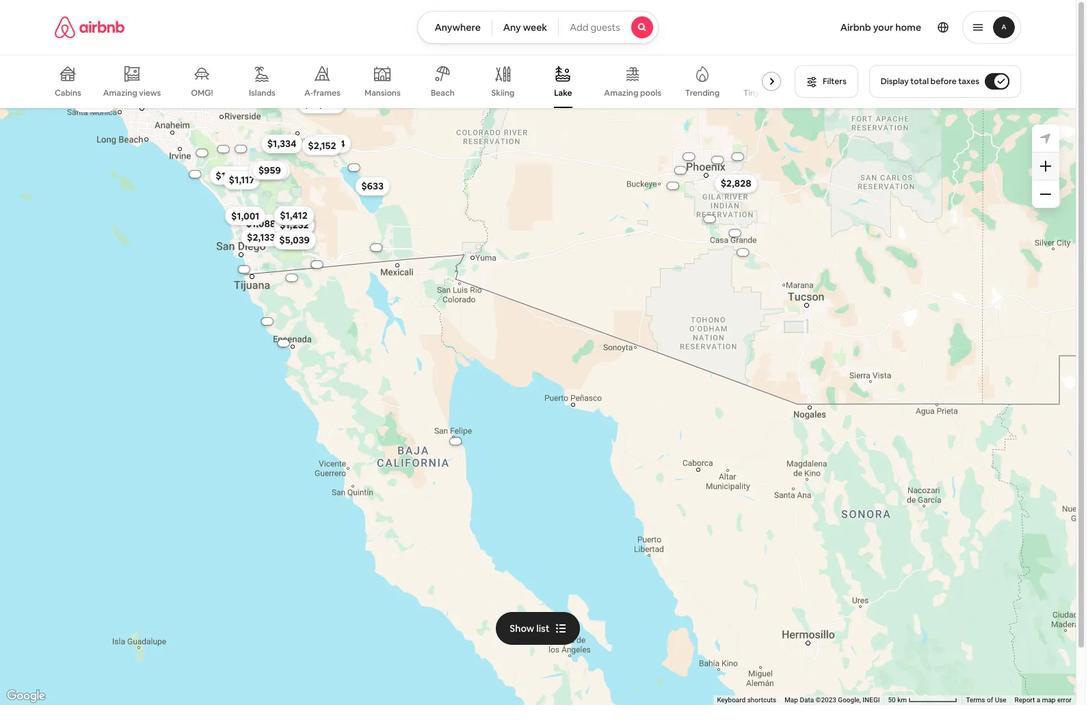 Task type: locate. For each thing, give the bounding box(es) containing it.
use
[[996, 697, 1007, 704]]

$959 $1,232
[[258, 164, 309, 231]]

$1,412
[[280, 209, 308, 221]]

$1,117 button
[[223, 170, 260, 189]]

$1,088 $2,750 $1,336
[[246, 213, 308, 231]]

terms of use link
[[967, 697, 1007, 704]]

terms
[[967, 697, 986, 704]]

mansions
[[365, 88, 401, 99]]

$2,750
[[278, 213, 307, 225]]

$964 button
[[277, 230, 312, 249]]

show list button
[[496, 612, 580, 645]]

anywhere
[[435, 21, 481, 34]]

$16,860 button
[[297, 94, 345, 113]]

airbnb your home
[[841, 21, 922, 34]]

tiny homes
[[744, 88, 788, 99]]

amazing left views
[[103, 87, 137, 98]]

$1,053 $1,117
[[229, 164, 284, 186]]

$1,088
[[246, 217, 276, 230]]

show list
[[510, 623, 550, 635]]

of
[[988, 697, 994, 704]]

$1,334 button
[[261, 134, 303, 153]]

taxes
[[959, 76, 980, 87]]

$2,909 button
[[230, 266, 257, 273]]

$12,422 button
[[209, 166, 256, 185]]

$2,842 button
[[73, 93, 116, 112]]

$16,860
[[304, 98, 339, 110]]

homes
[[762, 88, 788, 99]]

0 horizontal spatial amazing
[[103, 87, 137, 98]]

omg!
[[191, 88, 213, 99]]

$2,152 button
[[302, 136, 342, 155]]

$3,303
[[189, 172, 201, 176]]

cabins
[[55, 88, 81, 99]]

data
[[800, 697, 815, 704]]

amazing
[[103, 87, 137, 98], [605, 88, 639, 99]]

$2,909
[[238, 267, 250, 271]]

$2,904
[[314, 137, 345, 150]]

home
[[896, 21, 922, 34]]

$1,336 button
[[273, 215, 315, 234]]

add guests
[[570, 21, 621, 34]]

zoom in image
[[1041, 161, 1052, 172]]

views
[[139, 87, 161, 98]]

map
[[1043, 697, 1056, 704]]

report a map error link
[[1015, 697, 1073, 704]]

group containing amazing views
[[55, 55, 788, 108]]

$5,039
[[279, 234, 310, 246]]

$1,541 button
[[274, 215, 314, 235]]

list
[[537, 623, 550, 635]]

pools
[[641, 88, 662, 99]]

google,
[[839, 697, 862, 704]]

$2,904 button
[[308, 134, 351, 153]]

amazing pools
[[605, 88, 662, 99]]

keyboard shortcuts button
[[718, 696, 777, 706]]

$633 button
[[355, 176, 390, 196]]

group
[[55, 55, 788, 108]]

©2023
[[816, 697, 837, 704]]

beach
[[431, 88, 455, 99]]

$1,001
[[231, 209, 259, 222]]

a-
[[305, 88, 314, 99]]

$1,088 button
[[240, 214, 282, 233]]

google image
[[3, 688, 49, 706]]

any week button
[[492, 11, 559, 44]]

None search field
[[418, 11, 659, 44]]

$2,828 button
[[715, 174, 758, 193]]

report
[[1015, 697, 1036, 704]]

map data ©2023 google, inegi
[[785, 697, 880, 704]]

filters button
[[795, 65, 859, 98]]

amazing left pools
[[605, 88, 639, 99]]

add guests button
[[559, 11, 659, 44]]

$1,334
[[267, 137, 296, 150]]

amazing for amazing pools
[[605, 88, 639, 99]]

a-frames
[[305, 88, 341, 99]]

$959 button
[[252, 160, 287, 179]]

1 horizontal spatial amazing
[[605, 88, 639, 99]]

lake
[[554, 88, 573, 99]]

$964
[[283, 234, 306, 246]]

$1,232
[[280, 219, 309, 231]]



Task type: describe. For each thing, give the bounding box(es) containing it.
filters
[[823, 76, 847, 87]]

$1,232 button
[[274, 215, 315, 235]]

zoom out image
[[1041, 189, 1052, 200]]

anywhere button
[[418, 11, 493, 44]]

tiny
[[744, 88, 760, 99]]

50
[[889, 697, 896, 704]]

$1,053 button
[[249, 161, 290, 180]]

profile element
[[675, 0, 1022, 55]]

50 km
[[889, 697, 909, 704]]

islands
[[249, 88, 276, 99]]

$5,039 button
[[273, 230, 316, 250]]

total
[[911, 76, 930, 87]]

airbnb your home link
[[833, 13, 930, 42]]

$1,117
[[229, 174, 254, 186]]

display
[[881, 76, 909, 87]]

terms of use
[[967, 697, 1007, 704]]

add
[[570, 21, 589, 34]]

any week
[[504, 21, 548, 34]]

keyboard
[[718, 697, 746, 704]]

any
[[504, 21, 521, 34]]

$1,412 button
[[274, 206, 314, 225]]

$2,133 button
[[241, 227, 281, 247]]

$959
[[258, 164, 281, 176]]

error
[[1058, 697, 1073, 704]]

$851
[[281, 210, 302, 222]]

guests
[[591, 21, 621, 34]]

$1,053
[[255, 164, 284, 176]]

week
[[523, 21, 548, 34]]

amazing views
[[103, 87, 161, 98]]

$2,133
[[247, 231, 275, 243]]

$1,336
[[279, 219, 308, 231]]

trending
[[686, 88, 720, 99]]

airbnb
[[841, 21, 872, 34]]

a
[[1037, 697, 1041, 704]]

map
[[785, 697, 799, 704]]

amazing for amazing views
[[103, 87, 137, 98]]

km
[[898, 697, 908, 704]]

$2,828
[[721, 177, 752, 190]]

show
[[510, 623, 535, 635]]

$851 button
[[275, 206, 308, 225]]

frames
[[313, 88, 341, 99]]

none search field containing anywhere
[[418, 11, 659, 44]]

$3,303 button
[[181, 171, 209, 177]]

before
[[931, 76, 957, 87]]

$1,541
[[280, 219, 308, 231]]

inegi
[[863, 697, 880, 704]]

skiing
[[492, 88, 515, 99]]

google map
showing 66 stays. region
[[0, 93, 1077, 706]]

display total before taxes
[[881, 76, 980, 87]]

report a map error
[[1015, 697, 1073, 704]]

50 km button
[[885, 696, 963, 706]]

shortcuts
[[748, 697, 777, 704]]

keyboard shortcuts
[[718, 697, 777, 704]]

your
[[874, 21, 894, 34]]

$2,842
[[79, 96, 110, 109]]

$1,001 button
[[225, 206, 265, 225]]

display total before taxes button
[[870, 65, 1022, 98]]

$2,750 button
[[271, 210, 314, 229]]



Task type: vqa. For each thing, say whether or not it's contained in the screenshot.
Data
yes



